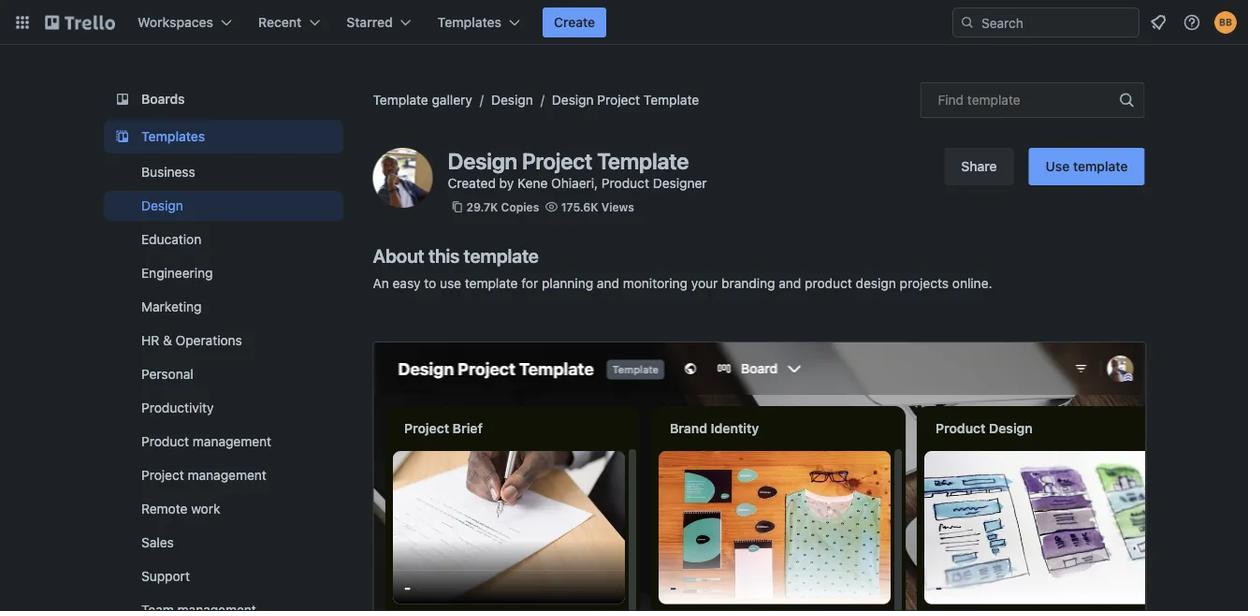 Task type: locate. For each thing, give the bounding box(es) containing it.
projects
[[900, 276, 949, 291]]

design
[[491, 92, 533, 108], [552, 92, 594, 108], [448, 148, 518, 174], [141, 198, 183, 213]]

1 vertical spatial product
[[141, 434, 189, 449]]

hr
[[141, 333, 159, 348]]

design link
[[491, 92, 533, 108], [103, 191, 343, 221]]

management for project management
[[187, 467, 266, 483]]

1 vertical spatial design link
[[103, 191, 343, 221]]

project down primary element
[[597, 92, 640, 108]]

template for design project template created by kene ohiaeri, product designer
[[597, 148, 689, 174]]

planning
[[542, 276, 594, 291]]

project
[[597, 92, 640, 108], [522, 148, 593, 174], [141, 467, 184, 483]]

0 vertical spatial design link
[[491, 92, 533, 108]]

use
[[440, 276, 461, 291]]

starred button
[[335, 7, 423, 37]]

engineering link
[[103, 258, 343, 288]]

product
[[602, 175, 649, 191], [141, 434, 189, 449]]

about this template an easy to use template for planning and monitoring your branding and product design projects online.
[[373, 244, 993, 291]]

project up ohiaeri,
[[522, 148, 593, 174]]

business link
[[103, 157, 343, 187]]

project inside design project template created by kene ohiaeri, product designer
[[522, 148, 593, 174]]

0 horizontal spatial product
[[141, 434, 189, 449]]

template board image
[[111, 125, 133, 148]]

1 horizontal spatial templates
[[438, 15, 502, 30]]

design project template
[[552, 92, 699, 108]]

0 horizontal spatial project
[[141, 467, 184, 483]]

template gallery
[[373, 92, 473, 108]]

management down productivity "link"
[[192, 434, 271, 449]]

designer
[[653, 175, 707, 191]]

management
[[192, 434, 271, 449], [187, 467, 266, 483]]

design down business
[[141, 198, 183, 213]]

and right planning
[[597, 276, 620, 291]]

1 horizontal spatial product
[[602, 175, 649, 191]]

design link up education link
[[103, 191, 343, 221]]

templates inside popup button
[[438, 15, 502, 30]]

1 horizontal spatial and
[[779, 276, 801, 291]]

templates up gallery
[[438, 15, 502, 30]]

product down the productivity
[[141, 434, 189, 449]]

template inside design project template created by kene ohiaeri, product designer
[[597, 148, 689, 174]]

productivity
[[141, 400, 213, 416]]

use
[[1046, 159, 1070, 174]]

1 vertical spatial management
[[187, 467, 266, 483]]

find
[[938, 92, 964, 108]]

this
[[429, 244, 460, 266]]

and left product
[[779, 276, 801, 291]]

templates up business
[[141, 129, 205, 144]]

sales link
[[103, 528, 343, 558]]

online.
[[953, 276, 993, 291]]

management down product management link
[[187, 467, 266, 483]]

0 vertical spatial management
[[192, 434, 271, 449]]

your
[[692, 276, 718, 291]]

2 and from the left
[[779, 276, 801, 291]]

about
[[373, 244, 424, 266]]

board image
[[111, 88, 133, 110]]

design link right gallery
[[491, 92, 533, 108]]

0 vertical spatial product
[[602, 175, 649, 191]]

templates
[[438, 15, 502, 30], [141, 129, 205, 144]]

create button
[[543, 7, 607, 37]]

back to home image
[[45, 7, 115, 37]]

design inside design project template created by kene ohiaeri, product designer
[[448, 148, 518, 174]]

template right find
[[968, 92, 1021, 108]]

personal link
[[103, 359, 343, 389]]

Search field
[[975, 8, 1139, 37]]

template inside find template field
[[968, 92, 1021, 108]]

template gallery link
[[373, 92, 473, 108]]

and
[[597, 276, 620, 291], [779, 276, 801, 291]]

share button
[[945, 148, 1014, 185]]

1 horizontal spatial project
[[522, 148, 593, 174]]

template
[[373, 92, 428, 108], [644, 92, 699, 108], [597, 148, 689, 174]]

project management
[[141, 467, 266, 483]]

template up "for"
[[464, 244, 539, 266]]

175.6k
[[561, 200, 599, 213]]

project up remote
[[141, 467, 184, 483]]

created
[[448, 175, 496, 191]]

support
[[141, 569, 189, 584]]

2 horizontal spatial project
[[597, 92, 640, 108]]

remote work link
[[103, 494, 343, 524]]

1 horizontal spatial design link
[[491, 92, 533, 108]]

for
[[522, 276, 538, 291]]

search image
[[960, 15, 975, 30]]

2 vertical spatial project
[[141, 467, 184, 483]]

0 vertical spatial project
[[597, 92, 640, 108]]

workspaces button
[[126, 7, 243, 37]]

design up created
[[448, 148, 518, 174]]

by
[[499, 175, 514, 191]]

product up views
[[602, 175, 649, 191]]

template right the use
[[1073, 159, 1128, 174]]

0 vertical spatial templates
[[438, 15, 502, 30]]

product inside design project template created by kene ohiaeri, product designer
[[602, 175, 649, 191]]

kene
[[518, 175, 548, 191]]

template
[[968, 92, 1021, 108], [1073, 159, 1128, 174], [464, 244, 539, 266], [465, 276, 518, 291]]

easy
[[393, 276, 421, 291]]

engineering
[[141, 265, 212, 281]]

0 horizontal spatial templates
[[141, 129, 205, 144]]

1 vertical spatial project
[[522, 148, 593, 174]]

project for design project template created by kene ohiaeri, product designer
[[522, 148, 593, 174]]

0 horizontal spatial and
[[597, 276, 620, 291]]

support link
[[103, 562, 343, 592]]



Task type: describe. For each thing, give the bounding box(es) containing it.
0 notifications image
[[1147, 11, 1170, 34]]

education link
[[103, 225, 343, 255]]

use template
[[1046, 159, 1128, 174]]

use template button
[[1029, 148, 1145, 185]]

design right gallery
[[491, 92, 533, 108]]

sales
[[141, 535, 173, 550]]

views
[[602, 200, 634, 213]]

starred
[[347, 15, 393, 30]]

hr & operations link
[[103, 326, 343, 356]]

175.6k views
[[561, 200, 634, 213]]

education
[[141, 232, 201, 247]]

an
[[373, 276, 389, 291]]

template for design project template
[[644, 92, 699, 108]]

open information menu image
[[1183, 13, 1202, 32]]

monitoring
[[623, 276, 688, 291]]

remote
[[141, 501, 187, 517]]

boards link
[[103, 82, 343, 116]]

project management link
[[103, 460, 343, 490]]

product management
[[141, 434, 271, 449]]

recent button
[[247, 7, 332, 37]]

1 and from the left
[[597, 276, 620, 291]]

share
[[961, 159, 997, 174]]

template left "for"
[[465, 276, 518, 291]]

branding
[[722, 276, 775, 291]]

1 vertical spatial templates
[[141, 129, 205, 144]]

bob builder (bobbuilder40) image
[[1215, 11, 1237, 34]]

ohiaeri,
[[551, 175, 598, 191]]

project for design project template
[[597, 92, 640, 108]]

create
[[554, 15, 595, 30]]

remote work
[[141, 501, 220, 517]]

kene ohiaeri, product designer image
[[373, 148, 433, 208]]

product management link
[[103, 427, 343, 457]]

productivity link
[[103, 393, 343, 423]]

to
[[424, 276, 436, 291]]

marketing link
[[103, 292, 343, 322]]

design project template created by kene ohiaeri, product designer
[[448, 148, 707, 191]]

operations
[[175, 333, 242, 348]]

hr & operations
[[141, 333, 242, 348]]

marketing
[[141, 299, 201, 314]]

product
[[805, 276, 853, 291]]

personal
[[141, 366, 193, 382]]

design
[[856, 276, 896, 291]]

gallery
[[432, 92, 473, 108]]

copies
[[501, 200, 539, 213]]

template inside "use template" button
[[1073, 159, 1128, 174]]

business
[[141, 164, 195, 180]]

recent
[[258, 15, 302, 30]]

management for product management
[[192, 434, 271, 449]]

design up design project template created by kene ohiaeri, product designer
[[552, 92, 594, 108]]

Find template field
[[920, 82, 1145, 118]]

29.7k copies
[[467, 200, 539, 213]]

primary element
[[0, 0, 1249, 45]]

29.7k
[[467, 200, 498, 213]]

workspaces
[[138, 15, 213, 30]]

design project template link
[[552, 92, 699, 108]]

boards
[[141, 91, 184, 107]]

work
[[191, 501, 220, 517]]

&
[[162, 333, 172, 348]]

templates button
[[426, 7, 532, 37]]

0 horizontal spatial design link
[[103, 191, 343, 221]]

find template
[[938, 92, 1021, 108]]

templates link
[[103, 120, 343, 153]]



Task type: vqa. For each thing, say whether or not it's contained in the screenshot.
"trash"
no



